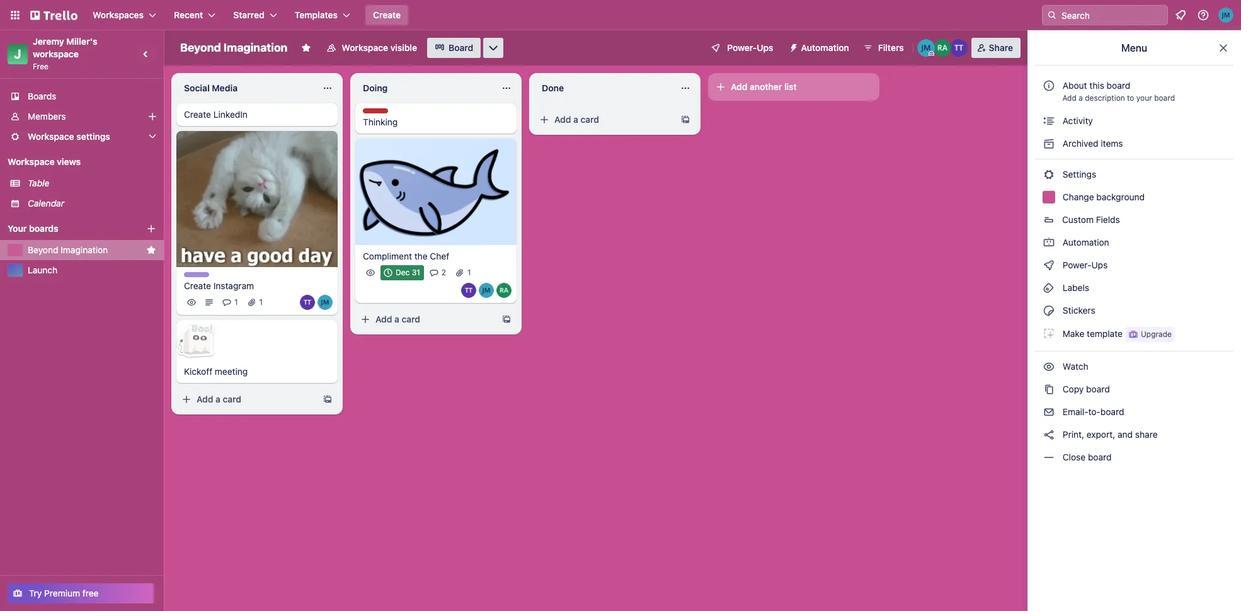 Task type: locate. For each thing, give the bounding box(es) containing it.
sm image inside settings link
[[1043, 168, 1055, 181]]

sm image inside archived items link
[[1043, 137, 1055, 150]]

sm image for close board
[[1043, 451, 1055, 464]]

j link
[[8, 44, 28, 64]]

meeting
[[215, 366, 248, 377]]

sm image for power-ups
[[1043, 259, 1055, 272]]

power-ups up add another list
[[727, 42, 773, 53]]

power- inside button
[[727, 42, 757, 53]]

1 vertical spatial beyond
[[28, 244, 58, 255]]

0 vertical spatial power-ups
[[727, 42, 773, 53]]

2 horizontal spatial add a card button
[[534, 110, 675, 130]]

0 horizontal spatial imagination
[[61, 244, 108, 255]]

1 down create instagram link
[[259, 298, 263, 307]]

sm image for stickers
[[1043, 304, 1055, 317]]

1 vertical spatial add a card button
[[355, 309, 496, 329]]

terry turtle (terryturtle) image
[[461, 283, 476, 298]]

0 vertical spatial beyond imagination
[[180, 41, 288, 54]]

back to home image
[[30, 5, 77, 25]]

2 vertical spatial workspace
[[8, 156, 55, 167]]

workspace views
[[8, 156, 81, 167]]

2 vertical spatial add a card
[[197, 394, 241, 405]]

0 horizontal spatial power-ups
[[727, 42, 773, 53]]

workspace settings
[[28, 131, 110, 142]]

1 horizontal spatial ruby anderson (rubyanderson7) image
[[933, 39, 951, 57]]

board
[[449, 42, 473, 53]]

0 vertical spatial card
[[581, 114, 599, 125]]

board up print, export, and share
[[1100, 406, 1124, 417]]

1 horizontal spatial beyond
[[180, 41, 221, 54]]

power- up labels
[[1063, 260, 1091, 270]]

add down dec 31 option
[[375, 314, 392, 324]]

sm image inside stickers 'link'
[[1043, 304, 1055, 317]]

jeremy miller (jeremymiller198) image
[[1218, 8, 1233, 23], [479, 283, 494, 298], [318, 295, 333, 310]]

2 vertical spatial add a card button
[[176, 390, 318, 410]]

sm image inside activity link
[[1043, 115, 1055, 127]]

a down dec 31 option
[[394, 314, 399, 324]]

Done text field
[[534, 78, 673, 98]]

miller's
[[66, 36, 97, 47]]

a inside about this board add a description to your board
[[1079, 93, 1083, 103]]

sm image
[[1043, 115, 1055, 127], [1043, 168, 1055, 181], [1043, 236, 1055, 249], [1043, 282, 1055, 294], [1043, 327, 1055, 340]]

create inside create button
[[373, 9, 401, 20]]

create up the workspace visible
[[373, 9, 401, 20]]

ruby anderson (rubyanderson7) image right filters
[[933, 39, 951, 57]]

premium
[[44, 588, 80, 598]]

create
[[373, 9, 401, 20], [184, 109, 211, 120], [184, 281, 211, 291]]

create instagram
[[184, 281, 254, 291]]

1 vertical spatial ruby anderson (rubyanderson7) image
[[496, 283, 512, 298]]

1 horizontal spatial ups
[[1091, 260, 1108, 270]]

workspace left visible
[[342, 42, 388, 53]]

recent button
[[166, 5, 223, 25]]

your
[[1136, 93, 1152, 103]]

views
[[57, 156, 81, 167]]

2 horizontal spatial create from template… image
[[680, 115, 690, 125]]

create linkedin link
[[184, 108, 330, 121]]

board up to
[[1107, 80, 1130, 91]]

add down done
[[554, 114, 571, 125]]

add a card for social media
[[197, 394, 241, 405]]

2 vertical spatial create
[[184, 281, 211, 291]]

0 horizontal spatial beyond imagination
[[28, 244, 108, 255]]

sm image inside power-ups link
[[1043, 259, 1055, 272]]

list
[[784, 81, 797, 92]]

activity link
[[1035, 111, 1233, 131]]

0 vertical spatial create from template… image
[[680, 115, 690, 125]]

add a card button for doing
[[355, 309, 496, 329]]

0 horizontal spatial jeremy miller (jeremymiller198) image
[[318, 295, 333, 310]]

create inside create instagram link
[[184, 281, 211, 291]]

0 horizontal spatial card
[[223, 394, 241, 405]]

0 horizontal spatial power-
[[727, 42, 757, 53]]

your
[[8, 223, 27, 234]]

add a card button down kickoff meeting link
[[176, 390, 318, 410]]

jeremy miller (jeremymiller198) image for the bottom terry turtle (terryturtle) icon
[[318, 295, 333, 310]]

add a card down done
[[554, 114, 599, 125]]

0 vertical spatial automation
[[801, 42, 849, 53]]

power-ups link
[[1035, 255, 1233, 275]]

1 horizontal spatial beyond imagination
[[180, 41, 288, 54]]

add a card button down 'done' text field
[[534, 110, 675, 130]]

description
[[1085, 93, 1125, 103]]

thinking
[[363, 117, 398, 127]]

create from template… image
[[680, 115, 690, 125], [501, 314, 512, 324], [323, 395, 333, 405]]

sm image inside email-to-board link
[[1043, 406, 1055, 418]]

boards
[[29, 223, 58, 234]]

this
[[1089, 80, 1104, 91]]

1 horizontal spatial card
[[402, 314, 420, 324]]

workspace
[[33, 49, 79, 59]]

1 vertical spatial create
[[184, 109, 211, 120]]

add a card down kickoff meeting
[[197, 394, 241, 405]]

0 vertical spatial beyond
[[180, 41, 221, 54]]

1 sm image from the top
[[1043, 115, 1055, 127]]

card down 'done' text field
[[581, 114, 599, 125]]

1 horizontal spatial 1
[[259, 298, 263, 307]]

1 horizontal spatial add a card
[[375, 314, 420, 324]]

1 horizontal spatial terry turtle (terryturtle) image
[[950, 39, 967, 57]]

workspace inside button
[[342, 42, 388, 53]]

compliment the chef link
[[363, 250, 509, 263]]

terry turtle (terryturtle) image right this member is an admin of this board. 'image' at top
[[950, 39, 967, 57]]

automation button
[[783, 38, 857, 58]]

sm image for labels
[[1043, 282, 1055, 294]]

search image
[[1047, 10, 1057, 20]]

beyond down recent popup button
[[180, 41, 221, 54]]

1 horizontal spatial automation
[[1060, 237, 1109, 248]]

2 horizontal spatial card
[[581, 114, 599, 125]]

beyond imagination
[[180, 41, 288, 54], [28, 244, 108, 255]]

create down social
[[184, 109, 211, 120]]

a down "about"
[[1079, 93, 1083, 103]]

add for social media
[[197, 394, 213, 405]]

add left another in the top right of the page
[[731, 81, 747, 92]]

templates button
[[287, 5, 358, 25]]

ruby anderson (rubyanderson7) image right terry turtle (terryturtle) image
[[496, 283, 512, 298]]

social
[[184, 83, 210, 93]]

a
[[1079, 93, 1083, 103], [573, 114, 578, 125], [394, 314, 399, 324], [216, 394, 220, 405]]

1 horizontal spatial imagination
[[224, 41, 288, 54]]

beyond imagination down starred
[[180, 41, 288, 54]]

0 vertical spatial imagination
[[224, 41, 288, 54]]

members
[[28, 111, 66, 122]]

instagram
[[213, 281, 254, 291]]

settings link
[[1035, 164, 1233, 185]]

2 vertical spatial card
[[223, 394, 241, 405]]

0 horizontal spatial terry turtle (terryturtle) image
[[300, 295, 315, 310]]

add a card button down 31
[[355, 309, 496, 329]]

add a card
[[554, 114, 599, 125], [375, 314, 420, 324], [197, 394, 241, 405]]

imagination inside 'board name' 'text field'
[[224, 41, 288, 54]]

email-to-board
[[1060, 406, 1124, 417]]

sm image for email-to-board
[[1043, 406, 1055, 418]]

close
[[1063, 452, 1086, 462]]

Social Media text field
[[176, 78, 315, 98]]

power-
[[727, 42, 757, 53], [1063, 260, 1091, 270]]

beyond imagination inside 'board name' 'text field'
[[180, 41, 288, 54]]

copy board
[[1060, 384, 1110, 394]]

add a card button for social media
[[176, 390, 318, 410]]

add
[[731, 81, 747, 92], [1062, 93, 1077, 103], [554, 114, 571, 125], [375, 314, 392, 324], [197, 394, 213, 405]]

1 vertical spatial beyond imagination
[[28, 244, 108, 255]]

beyond
[[180, 41, 221, 54], [28, 244, 58, 255]]

media
[[212, 83, 238, 93]]

custom fields
[[1062, 214, 1120, 225]]

share button
[[971, 38, 1021, 58]]

0 vertical spatial ruby anderson (rubyanderson7) image
[[933, 39, 951, 57]]

sm image inside automation link
[[1043, 236, 1055, 249]]

ups down automation link
[[1091, 260, 1108, 270]]

board up to-
[[1086, 384, 1110, 394]]

create inside create linkedin link
[[184, 109, 211, 120]]

1 up terry turtle (terryturtle) image
[[467, 268, 471, 277]]

1 vertical spatial workspace
[[28, 131, 74, 142]]

add another list button
[[708, 73, 879, 101]]

archived items
[[1060, 138, 1123, 149]]

jeremy miller (jeremymiller198) image
[[917, 39, 935, 57]]

boards link
[[0, 86, 164, 106]]

workspace up table
[[8, 156, 55, 167]]

0 vertical spatial create
[[373, 9, 401, 20]]

workspace inside dropdown button
[[28, 131, 74, 142]]

0 vertical spatial add a card
[[554, 114, 599, 125]]

a down 'done' text field
[[573, 114, 578, 125]]

0 horizontal spatial automation
[[801, 42, 849, 53]]

power-ups up labels
[[1060, 260, 1110, 270]]

create down color: purple, title: none image
[[184, 281, 211, 291]]

a for doing
[[394, 314, 399, 324]]

a down kickoff meeting
[[216, 394, 220, 405]]

automation up add another list button
[[801, 42, 849, 53]]

5 sm image from the top
[[1043, 327, 1055, 340]]

0 vertical spatial workspace
[[342, 42, 388, 53]]

sm image inside automation button
[[783, 38, 801, 55]]

sm image for watch
[[1043, 360, 1055, 373]]

add inside button
[[731, 81, 747, 92]]

another
[[750, 81, 782, 92]]

terry turtle (terryturtle) image
[[950, 39, 967, 57], [300, 295, 315, 310]]

card down dec 31 at the top left of page
[[402, 314, 420, 324]]

sm image inside labels link
[[1043, 282, 1055, 294]]

automation link
[[1035, 232, 1233, 253]]

terry turtle (terryturtle) image down create instagram link
[[300, 295, 315, 310]]

create linkedin
[[184, 109, 248, 120]]

launch
[[28, 265, 57, 275]]

2
[[441, 268, 446, 277]]

email-to-board link
[[1035, 402, 1233, 422]]

2 sm image from the top
[[1043, 168, 1055, 181]]

workspaces button
[[85, 5, 164, 25]]

1 down instagram
[[234, 298, 238, 307]]

1 horizontal spatial jeremy miller (jeremymiller198) image
[[479, 283, 494, 298]]

sm image inside close board link
[[1043, 451, 1055, 464]]

0 vertical spatial power-
[[727, 42, 757, 53]]

add a card for done
[[554, 114, 599, 125]]

star or unstar board image
[[301, 43, 311, 53]]

3 sm image from the top
[[1043, 236, 1055, 249]]

1
[[467, 268, 471, 277], [234, 298, 238, 307], [259, 298, 263, 307]]

filters button
[[859, 38, 908, 58]]

workspace for workspace views
[[8, 156, 55, 167]]

4 sm image from the top
[[1043, 282, 1055, 294]]

0 horizontal spatial create from template… image
[[323, 395, 333, 405]]

beyond imagination down your boards with 2 items element at left top
[[28, 244, 108, 255]]

print,
[[1063, 429, 1084, 440]]

background
[[1096, 192, 1145, 202]]

add down kickoff
[[197, 394, 213, 405]]

filters
[[878, 42, 904, 53]]

card down meeting
[[223, 394, 241, 405]]

1 vertical spatial terry turtle (terryturtle) image
[[300, 295, 315, 310]]

add a card down dec 31 option
[[375, 314, 420, 324]]

power- up add another list
[[727, 42, 757, 53]]

add down "about"
[[1062, 93, 1077, 103]]

1 horizontal spatial add a card button
[[355, 309, 496, 329]]

1 vertical spatial imagination
[[61, 244, 108, 255]]

imagination up the launch link
[[61, 244, 108, 255]]

2 horizontal spatial 1
[[467, 268, 471, 277]]

jeremy miller's workspace free
[[33, 36, 100, 71]]

1 horizontal spatial power-
[[1063, 260, 1091, 270]]

sm image inside copy board link
[[1043, 383, 1055, 396]]

change background
[[1060, 192, 1145, 202]]

doing
[[363, 83, 388, 93]]

1 horizontal spatial power-ups
[[1060, 260, 1110, 270]]

sm image inside print, export, and share 'link'
[[1043, 428, 1055, 441]]

recent
[[174, 9, 203, 20]]

jeremy miller (jeremymiller198) image for terry turtle (terryturtle) image
[[479, 283, 494, 298]]

automation down custom fields on the top of the page
[[1060, 237, 1109, 248]]

fields
[[1096, 214, 1120, 225]]

add for done
[[554, 114, 571, 125]]

customize views image
[[487, 42, 500, 54]]

0 horizontal spatial ups
[[757, 42, 773, 53]]

sm image
[[783, 38, 801, 55], [1043, 137, 1055, 150], [1043, 259, 1055, 272], [1043, 304, 1055, 317], [1043, 360, 1055, 373], [1043, 383, 1055, 396], [1043, 406, 1055, 418], [1043, 428, 1055, 441], [1043, 451, 1055, 464]]

board down export,
[[1088, 452, 1112, 462]]

2 horizontal spatial add a card
[[554, 114, 599, 125]]

beyond up launch
[[28, 244, 58, 255]]

0 horizontal spatial ruby anderson (rubyanderson7) image
[[496, 283, 512, 298]]

1 vertical spatial card
[[402, 314, 420, 324]]

0 vertical spatial add a card button
[[534, 110, 675, 130]]

workspace
[[342, 42, 388, 53], [28, 131, 74, 142], [8, 156, 55, 167]]

0 horizontal spatial add a card
[[197, 394, 241, 405]]

make
[[1063, 328, 1084, 339]]

add for doing
[[375, 314, 392, 324]]

color: purple, title: none image
[[184, 272, 209, 277]]

2 vertical spatial create from template… image
[[323, 395, 333, 405]]

1 vertical spatial create from template… image
[[501, 314, 512, 324]]

workspace down members
[[28, 131, 74, 142]]

compliment the chef
[[363, 251, 449, 261]]

sm image for copy board
[[1043, 383, 1055, 396]]

1 vertical spatial add a card
[[375, 314, 420, 324]]

make template
[[1060, 328, 1123, 339]]

1 horizontal spatial create from template… image
[[501, 314, 512, 324]]

0 horizontal spatial add a card button
[[176, 390, 318, 410]]

about
[[1063, 80, 1087, 91]]

0 vertical spatial ups
[[757, 42, 773, 53]]

workspace visible
[[342, 42, 417, 53]]

compliment
[[363, 251, 412, 261]]

ruby anderson (rubyanderson7) image
[[933, 39, 951, 57], [496, 283, 512, 298]]

color: bold red, title: "thoughts" element
[[363, 108, 398, 118]]

automation
[[801, 42, 849, 53], [1060, 237, 1109, 248]]

imagination down starred popup button
[[224, 41, 288, 54]]

ups up another in the top right of the page
[[757, 42, 773, 53]]

menu
[[1121, 42, 1147, 54]]

sm image inside watch link
[[1043, 360, 1055, 373]]

1 vertical spatial ups
[[1091, 260, 1108, 270]]



Task type: describe. For each thing, give the bounding box(es) containing it.
table
[[28, 178, 49, 188]]

dec 31
[[396, 268, 420, 277]]

table link
[[28, 177, 156, 190]]

thoughts
[[363, 108, 398, 118]]

1 vertical spatial power-ups
[[1060, 260, 1110, 270]]

this member is an admin of this board. image
[[928, 51, 934, 57]]

labels link
[[1035, 278, 1233, 298]]

thinking link
[[363, 116, 509, 129]]

email-
[[1063, 406, 1088, 417]]

custom
[[1062, 214, 1094, 225]]

card for doing
[[402, 314, 420, 324]]

print, export, and share link
[[1035, 425, 1233, 445]]

imagination inside beyond imagination link
[[61, 244, 108, 255]]

sm image for make template
[[1043, 327, 1055, 340]]

create for create
[[373, 9, 401, 20]]

power-ups inside button
[[727, 42, 773, 53]]

settings
[[1060, 169, 1096, 180]]

copy board link
[[1035, 379, 1233, 399]]

board inside email-to-board link
[[1100, 406, 1124, 417]]

stickers link
[[1035, 301, 1233, 321]]

members link
[[0, 106, 164, 127]]

export,
[[1087, 429, 1115, 440]]

create from template… image for social media
[[323, 395, 333, 405]]

create for create instagram
[[184, 281, 211, 291]]

about this board add a description to your board
[[1062, 80, 1175, 103]]

watch link
[[1035, 357, 1233, 377]]

sm image for settings
[[1043, 168, 1055, 181]]

create from template… image for doing
[[501, 314, 512, 324]]

jeremy miller's workspace link
[[33, 36, 100, 59]]

dec
[[396, 268, 410, 277]]

card for social media
[[223, 394, 241, 405]]

settings
[[76, 131, 110, 142]]

add another list
[[731, 81, 797, 92]]

beyond inside 'board name' 'text field'
[[180, 41, 221, 54]]

board right your
[[1154, 93, 1175, 103]]

upgrade button
[[1126, 327, 1174, 342]]

the
[[414, 251, 428, 261]]

add inside about this board add a description to your board
[[1062, 93, 1077, 103]]

automation inside button
[[801, 42, 849, 53]]

upgrade
[[1141, 329, 1172, 339]]

templates
[[295, 9, 338, 20]]

add board image
[[146, 224, 156, 234]]

your boards with 2 items element
[[8, 221, 127, 236]]

board inside close board link
[[1088, 452, 1112, 462]]

workspace for workspace settings
[[28, 131, 74, 142]]

1 vertical spatial automation
[[1060, 237, 1109, 248]]

archived items link
[[1035, 134, 1233, 154]]

template
[[1087, 328, 1123, 339]]

to-
[[1088, 406, 1100, 417]]

0 notifications image
[[1173, 8, 1188, 23]]

power-ups button
[[702, 38, 781, 58]]

visible
[[390, 42, 417, 53]]

ups inside button
[[757, 42, 773, 53]]

launch link
[[28, 264, 156, 277]]

items
[[1101, 138, 1123, 149]]

done
[[542, 83, 564, 93]]

kickoff meeting
[[184, 366, 248, 377]]

a for done
[[573, 114, 578, 125]]

0 horizontal spatial 1
[[234, 298, 238, 307]]

create from template… image for done
[[680, 115, 690, 125]]

sm image for automation
[[1043, 236, 1055, 249]]

linkedin
[[213, 109, 248, 120]]

beyond imagination link
[[28, 244, 141, 256]]

0 vertical spatial terry turtle (terryturtle) image
[[950, 39, 967, 57]]

try premium free button
[[8, 583, 154, 604]]

workspace navigation collapse icon image
[[137, 45, 155, 63]]

starred icon image
[[146, 245, 156, 255]]

1 for 1
[[259, 298, 263, 307]]

add a card button for done
[[534, 110, 675, 130]]

sm image for archived items
[[1043, 137, 1055, 150]]

try
[[29, 588, 42, 598]]

create button
[[365, 5, 408, 25]]

1 for 2
[[467, 268, 471, 277]]

custom fields button
[[1035, 210, 1233, 230]]

sm image for print, export, and share
[[1043, 428, 1055, 441]]

board inside copy board link
[[1086, 384, 1110, 394]]

pete ghost image
[[175, 320, 216, 361]]

your boards
[[8, 223, 58, 234]]

close board
[[1060, 452, 1112, 462]]

change
[[1063, 192, 1094, 202]]

change background link
[[1035, 187, 1233, 207]]

activity
[[1060, 115, 1093, 126]]

print, export, and share
[[1060, 429, 1158, 440]]

sm image for activity
[[1043, 115, 1055, 127]]

Dec 31 checkbox
[[381, 265, 424, 280]]

workspaces
[[93, 9, 144, 20]]

primary element
[[0, 0, 1241, 30]]

a for social media
[[216, 394, 220, 405]]

chef
[[430, 251, 449, 261]]

thoughts thinking
[[363, 108, 398, 127]]

workspace for workspace visible
[[342, 42, 388, 53]]

calendar link
[[28, 197, 156, 210]]

Board name text field
[[174, 38, 294, 58]]

starred button
[[226, 5, 285, 25]]

kickoff meeting link
[[184, 366, 330, 378]]

open information menu image
[[1197, 9, 1210, 21]]

copy
[[1063, 384, 1084, 394]]

2 horizontal spatial jeremy miller (jeremymiller198) image
[[1218, 8, 1233, 23]]

Search field
[[1057, 6, 1167, 25]]

j
[[14, 47, 21, 61]]

stickers
[[1060, 305, 1095, 316]]

workspace visible button
[[319, 38, 425, 58]]

card for done
[[581, 114, 599, 125]]

0 horizontal spatial beyond
[[28, 244, 58, 255]]

add a card for doing
[[375, 314, 420, 324]]

labels
[[1060, 282, 1089, 293]]

create for create linkedin
[[184, 109, 211, 120]]

starred
[[233, 9, 264, 20]]

1 vertical spatial power-
[[1063, 260, 1091, 270]]

31
[[412, 268, 420, 277]]

share
[[1135, 429, 1158, 440]]

workspace settings button
[[0, 127, 164, 147]]

Doing text field
[[355, 78, 494, 98]]

close board link
[[1035, 447, 1233, 467]]



Task type: vqa. For each thing, say whether or not it's contained in the screenshot.
Checklist Group
no



